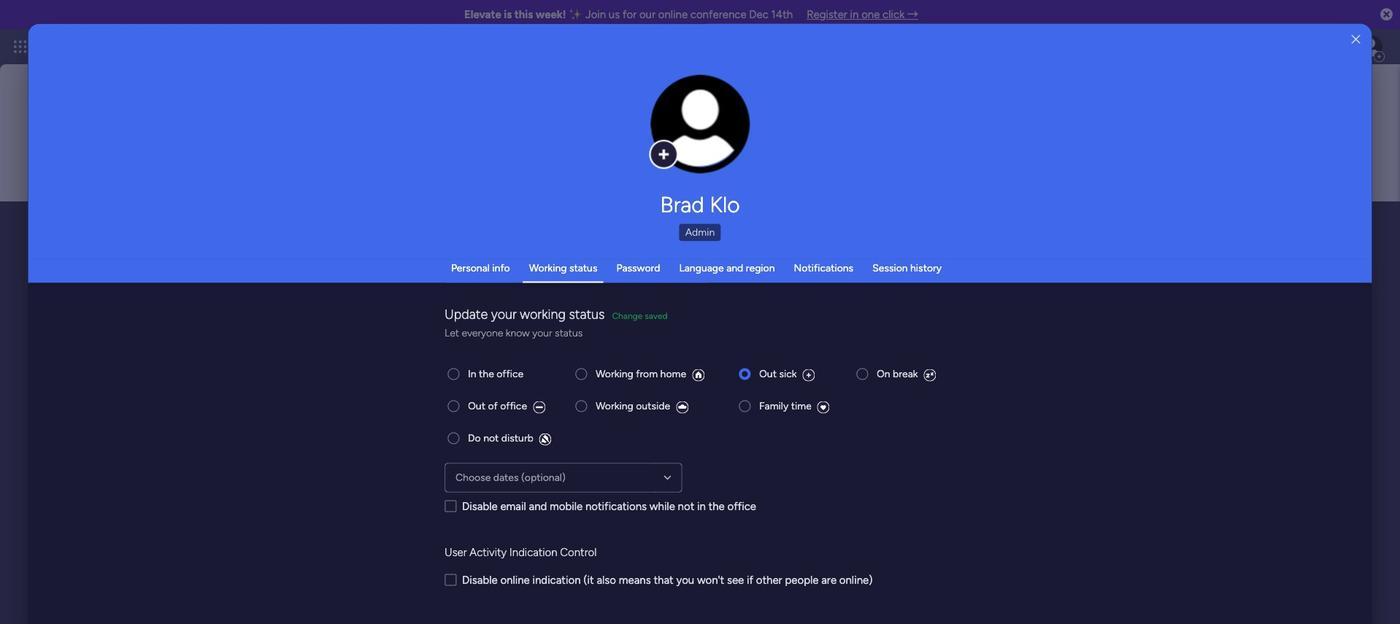 Task type: describe. For each thing, give the bounding box(es) containing it.
disable email and mobile notifications while not in the office
[[462, 500, 756, 513]]

in
[[468, 368, 476, 380]]

user
[[445, 545, 467, 559]]

working for working status
[[529, 261, 567, 274]]

disable online indication (it also means that you won't see if other people are online)
[[462, 573, 873, 587]]

0 horizontal spatial in
[[697, 500, 706, 513]]

online)
[[839, 573, 873, 587]]

language
[[679, 261, 724, 274]]

→
[[908, 8, 919, 21]]

register
[[807, 8, 848, 21]]

dates
[[493, 471, 519, 484]]

indication
[[509, 545, 557, 559]]

on
[[877, 368, 890, 380]]

1 horizontal spatial your
[[532, 326, 552, 339]]

activity
[[470, 545, 507, 559]]

history
[[910, 261, 942, 274]]

preview image for working from home
[[692, 369, 705, 381]]

brad klo image
[[1359, 35, 1383, 58]]

choose dates (optional)
[[456, 471, 566, 484]]

for
[[623, 8, 637, 21]]

out for out sick
[[759, 368, 777, 380]]

notifications link
[[794, 261, 854, 274]]

elevate is this week! ✨ join us for our online conference dec 14th
[[464, 8, 793, 21]]

change profile picture button
[[651, 74, 750, 174]]

week!
[[536, 8, 566, 21]]

profile
[[705, 132, 731, 143]]

preview image for family time
[[818, 401, 830, 414]]

✨
[[569, 8, 583, 21]]

are
[[821, 573, 837, 587]]

mobile
[[550, 500, 583, 513]]

password
[[617, 261, 660, 274]]

working from home
[[596, 368, 686, 380]]

preview image for working outside
[[676, 401, 689, 414]]

working outside
[[596, 400, 670, 412]]

is
[[504, 8, 512, 21]]

admin
[[685, 226, 715, 238]]

change inside change profile picture
[[670, 132, 702, 143]]

family time
[[759, 400, 812, 412]]

disable for disable email and mobile notifications while not in the office
[[462, 500, 498, 513]]

session
[[873, 261, 908, 274]]

disturb
[[501, 432, 534, 444]]

change profile picture
[[670, 132, 731, 155]]

working status link
[[529, 261, 598, 274]]

user activity indication control
[[445, 545, 597, 559]]

that
[[654, 573, 674, 587]]

preview image for out sick
[[803, 369, 815, 381]]

conference
[[691, 8, 747, 21]]

(it
[[584, 573, 594, 587]]

people
[[785, 573, 819, 587]]

working status
[[529, 261, 598, 274]]

brad
[[660, 191, 704, 218]]

brad klo button
[[499, 191, 901, 218]]

on break
[[877, 368, 918, 380]]

won't
[[697, 573, 724, 587]]

2 vertical spatial office
[[728, 500, 756, 513]]

1 horizontal spatial in
[[850, 8, 859, 21]]

personal
[[451, 261, 490, 274]]

do not disturb
[[468, 432, 534, 444]]

update
[[445, 306, 488, 322]]

language and region
[[679, 261, 775, 274]]

language and region link
[[679, 261, 775, 274]]

office for out of office
[[500, 400, 527, 412]]

home
[[660, 368, 686, 380]]

control
[[560, 545, 597, 559]]

session history link
[[873, 261, 942, 274]]

working for working from home
[[596, 368, 634, 380]]

us
[[609, 8, 620, 21]]

office for in the office
[[497, 368, 524, 380]]

email
[[500, 500, 526, 513]]

personal info link
[[451, 261, 510, 274]]

in the office
[[468, 368, 524, 380]]

one
[[862, 8, 880, 21]]

break
[[893, 368, 918, 380]]

personal info
[[451, 261, 510, 274]]



Task type: locate. For each thing, give the bounding box(es) containing it.
1 vertical spatial status
[[569, 306, 605, 322]]

choose
[[456, 471, 491, 484]]

disable down activity
[[462, 573, 498, 587]]

0 vertical spatial office
[[497, 368, 524, 380]]

0 horizontal spatial change
[[612, 310, 643, 321]]

status
[[569, 261, 598, 274], [569, 306, 605, 322], [555, 326, 583, 339]]

the right while
[[709, 500, 725, 513]]

0 horizontal spatial preview image
[[692, 369, 705, 381]]

1 horizontal spatial online
[[658, 8, 688, 21]]

brad klo
[[660, 191, 740, 218]]

(optional)
[[521, 471, 566, 484]]

and left region
[[727, 261, 743, 274]]

notifications
[[585, 500, 647, 513]]

status right 'working'
[[569, 306, 605, 322]]

disable
[[462, 500, 498, 513], [462, 573, 498, 587]]

if
[[747, 573, 753, 587]]

1 vertical spatial your
[[532, 326, 552, 339]]

out left of
[[468, 400, 485, 412]]

of
[[488, 400, 498, 412]]

0 vertical spatial status
[[569, 261, 598, 274]]

out for out of office
[[468, 400, 485, 412]]

session history
[[873, 261, 942, 274]]

register in one click → link
[[807, 8, 919, 21]]

working
[[520, 306, 566, 322]]

0 vertical spatial in
[[850, 8, 859, 21]]

1 vertical spatial office
[[500, 400, 527, 412]]

0 horizontal spatial your
[[491, 306, 517, 322]]

your up know on the left of the page
[[491, 306, 517, 322]]

1 horizontal spatial preview image
[[803, 369, 815, 381]]

preview image for on break
[[924, 369, 936, 381]]

region
[[746, 261, 775, 274]]

update your working status change saved let everyone know your status
[[445, 306, 668, 339]]

know
[[506, 326, 530, 339]]

dec
[[749, 8, 769, 21]]

elevate
[[464, 8, 501, 21]]

0 horizontal spatial online
[[500, 573, 530, 587]]

online right our
[[658, 8, 688, 21]]

in
[[850, 8, 859, 21], [697, 500, 706, 513]]

close image
[[1352, 34, 1361, 45]]

preview image right the home
[[692, 369, 705, 381]]

in left one
[[850, 8, 859, 21]]

14th
[[771, 8, 793, 21]]

klo
[[710, 191, 740, 218]]

indication
[[533, 573, 581, 587]]

change left saved
[[612, 310, 643, 321]]

out left sick
[[759, 368, 777, 380]]

working up 'working'
[[529, 261, 567, 274]]

1 horizontal spatial the
[[709, 500, 725, 513]]

1 vertical spatial in
[[697, 500, 706, 513]]

preview image right disturb
[[539, 433, 552, 446]]

outside
[[636, 400, 670, 412]]

the
[[479, 368, 494, 380], [709, 500, 725, 513]]

saved
[[645, 310, 668, 321]]

0 horizontal spatial out
[[468, 400, 485, 412]]

join
[[585, 8, 606, 21]]

0 vertical spatial your
[[491, 306, 517, 322]]

0 horizontal spatial and
[[529, 500, 547, 513]]

notifications
[[794, 261, 854, 274]]

office
[[497, 368, 524, 380], [500, 400, 527, 412], [728, 500, 756, 513]]

everyone
[[462, 326, 503, 339]]

register in one click →
[[807, 8, 919, 21]]

password link
[[617, 261, 660, 274]]

your down 'working'
[[532, 326, 552, 339]]

1 disable from the top
[[462, 500, 498, 513]]

status left password in the top left of the page
[[569, 261, 598, 274]]

not right do
[[483, 432, 499, 444]]

our
[[639, 8, 656, 21]]

online
[[658, 8, 688, 21], [500, 573, 530, 587]]

change inside update your working status change saved let everyone know your status
[[612, 310, 643, 321]]

disable down choose
[[462, 500, 498, 513]]

1 vertical spatial change
[[612, 310, 643, 321]]

preview image up disturb
[[533, 401, 545, 414]]

0 vertical spatial and
[[727, 261, 743, 274]]

0 vertical spatial not
[[483, 432, 499, 444]]

0 vertical spatial online
[[658, 8, 688, 21]]

0 horizontal spatial not
[[483, 432, 499, 444]]

0 vertical spatial disable
[[462, 500, 498, 513]]

sick
[[779, 368, 797, 380]]

and right email
[[529, 500, 547, 513]]

preview image for out of office
[[533, 401, 545, 414]]

1 image
[[1187, 30, 1200, 46]]

preview image
[[924, 369, 936, 381], [533, 401, 545, 414], [676, 401, 689, 414], [539, 433, 552, 446]]

the right the in at the bottom left
[[479, 368, 494, 380]]

1 vertical spatial not
[[678, 500, 695, 513]]

out
[[759, 368, 777, 380], [468, 400, 485, 412]]

and
[[727, 261, 743, 274], [529, 500, 547, 513]]

preview image for do not disturb
[[539, 433, 552, 446]]

preview image
[[692, 369, 705, 381], [803, 369, 815, 381], [818, 401, 830, 414]]

let
[[445, 326, 459, 339]]

preview image right sick
[[803, 369, 815, 381]]

1 vertical spatial the
[[709, 500, 725, 513]]

status down 'working'
[[555, 326, 583, 339]]

working
[[529, 261, 567, 274], [596, 368, 634, 380], [596, 400, 634, 412]]

preview image right time
[[818, 401, 830, 414]]

preview image right outside
[[676, 401, 689, 414]]

from
[[636, 368, 658, 380]]

1 horizontal spatial out
[[759, 368, 777, 380]]

picture
[[686, 144, 715, 155]]

click
[[883, 8, 905, 21]]

1 vertical spatial online
[[500, 573, 530, 587]]

0 vertical spatial out
[[759, 368, 777, 380]]

you
[[676, 573, 694, 587]]

also
[[597, 573, 616, 587]]

out sick
[[759, 368, 797, 380]]

working left from in the left of the page
[[596, 368, 634, 380]]

None field
[[167, 208, 1341, 239]]

1 horizontal spatial and
[[727, 261, 743, 274]]

do
[[468, 432, 481, 444]]

0 vertical spatial the
[[479, 368, 494, 380]]

means
[[619, 573, 651, 587]]

see
[[727, 573, 744, 587]]

1 vertical spatial out
[[468, 400, 485, 412]]

1 horizontal spatial not
[[678, 500, 695, 513]]

online down user activity indication control
[[500, 573, 530, 587]]

in right while
[[697, 500, 706, 513]]

change
[[670, 132, 702, 143], [612, 310, 643, 321]]

change up picture
[[670, 132, 702, 143]]

preview image right break
[[924, 369, 936, 381]]

other
[[756, 573, 782, 587]]

time
[[791, 400, 812, 412]]

not right while
[[678, 500, 695, 513]]

working left outside
[[596, 400, 634, 412]]

0 vertical spatial working
[[529, 261, 567, 274]]

0 horizontal spatial the
[[479, 368, 494, 380]]

1 vertical spatial disable
[[462, 573, 498, 587]]

1 vertical spatial and
[[529, 500, 547, 513]]

info
[[492, 261, 510, 274]]

2 vertical spatial working
[[596, 400, 634, 412]]

2 disable from the top
[[462, 573, 498, 587]]

this
[[515, 8, 533, 21]]

2 horizontal spatial preview image
[[818, 401, 830, 414]]

select product image
[[13, 39, 28, 54]]

your
[[491, 306, 517, 322], [532, 326, 552, 339]]

out of office
[[468, 400, 527, 412]]

1 vertical spatial working
[[596, 368, 634, 380]]

disable for disable online indication (it also means that you won't see if other people are online)
[[462, 573, 498, 587]]

2 vertical spatial status
[[555, 326, 583, 339]]

not
[[483, 432, 499, 444], [678, 500, 695, 513]]

while
[[650, 500, 675, 513]]

family
[[759, 400, 789, 412]]

0 vertical spatial change
[[670, 132, 702, 143]]

working for working outside
[[596, 400, 634, 412]]

1 horizontal spatial change
[[670, 132, 702, 143]]



Task type: vqa. For each thing, say whether or not it's contained in the screenshot.
second Status FIELD from the bottom of the page
no



